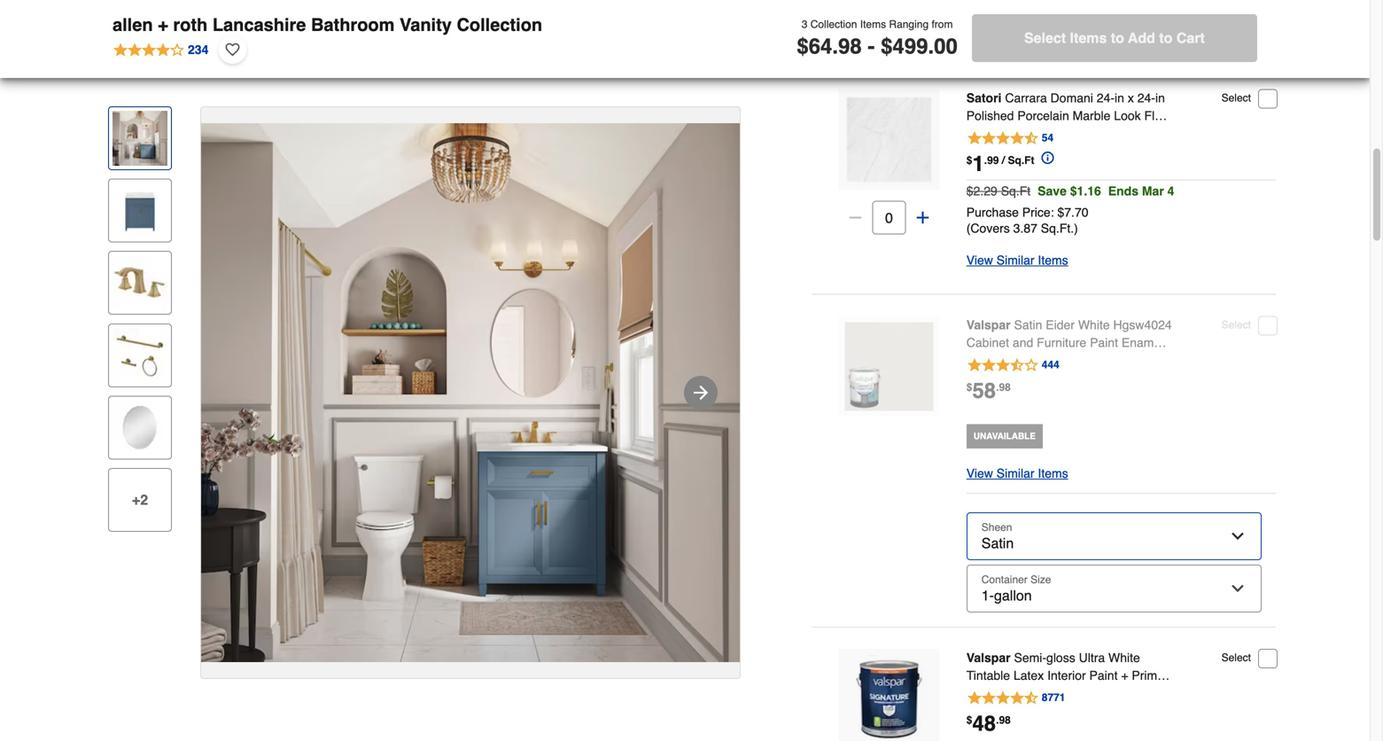 Task type: locate. For each thing, give the bounding box(es) containing it.
paint down 'ultra'
[[1090, 668, 1118, 683]]

1 view from the top
[[967, 253, 994, 267]]

gloss
[[1047, 651, 1076, 665]]

similar
[[997, 253, 1035, 267], [997, 466, 1035, 480]]

0 horizontal spatial 24-
[[1097, 91, 1115, 105]]

the
[[856, 31, 877, 47]]

purchase
[[967, 205, 1019, 219]]

1 horizontal spatial 24-
[[1138, 91, 1156, 105]]

heart outline image
[[225, 40, 240, 59]]

collection up 64.98
[[811, 18, 858, 30]]

0 vertical spatial gallon)
[[982, 353, 1022, 367]]

(1-
[[967, 353, 982, 367], [967, 686, 982, 700]]

$
[[797, 34, 809, 58], [881, 34, 893, 58], [967, 154, 973, 167], [967, 381, 973, 394], [967, 714, 973, 727]]

selected
[[1194, 29, 1243, 43]]

view similar items button down unavailable
[[967, 463, 1069, 484]]

arrow right image
[[691, 382, 712, 403]]

similar down 3.87
[[997, 253, 1035, 267]]

1 valspar from the top
[[967, 318, 1011, 332]]

$ inside '$ 1 . 99 / sq.ft'
[[967, 154, 973, 167]]

1 horizontal spatial and
[[1013, 336, 1034, 350]]

/
[[1002, 154, 1005, 167]]

$ for 58
[[967, 381, 973, 394]]

4.5 stars image up /
[[967, 130, 1055, 148]]

view similar items button
[[967, 250, 1069, 271], [967, 463, 1069, 484]]

2 to from the left
[[1160, 30, 1173, 46]]

allen + roth bathroom sets image
[[201, 123, 740, 662]]

1 4.5 stars image from the top
[[967, 130, 1055, 148]]

(1- down cabinet
[[967, 353, 982, 367]]

1 98 from the top
[[1000, 381, 1011, 394]]

paint left enamel
[[1090, 336, 1119, 350]]

gallon)
[[982, 353, 1022, 367], [982, 686, 1022, 700]]

allen
[[113, 15, 153, 35]]

. for 1
[[985, 154, 988, 167]]

$2.29 sq.ft save $1.16 ends mar 4 purchase price: $7.70 (covers 3.87 sq.ft. )
[[967, 184, 1175, 235]]

2 view from the top
[[967, 466, 994, 480]]

98 inside $ 48 . 98
[[1000, 714, 1011, 727]]

2 gallon) from the top
[[982, 686, 1022, 700]]

2 24- from the left
[[1138, 91, 1156, 105]]

and down satin
[[1013, 336, 1034, 350]]

carrara domani 24-in x 24-in polished porcelain marble look floor and wall tile (3.87-sq. ft/ piece)
[[967, 91, 1173, 141]]

. inside $ 58 . 98
[[997, 381, 1000, 394]]

+ left primer
[[1122, 668, 1129, 683]]

2 98 from the top
[[1000, 714, 1011, 727]]

0 horizontal spatial and
[[967, 126, 988, 141]]

view for first view similar items 'button' from the top
[[967, 253, 994, 267]]

+
[[158, 15, 168, 35], [1122, 668, 1129, 683]]

add inside 'button'
[[1129, 30, 1156, 46]]

view similar items down unavailable
[[967, 466, 1069, 480]]

1 horizontal spatial to
[[1160, 30, 1173, 46]]

sq.ft
[[1008, 154, 1035, 167], [1001, 184, 1031, 198]]

in up floor
[[1156, 91, 1166, 105]]

items
[[861, 18, 887, 30], [1246, 29, 1277, 43], [1071, 30, 1108, 46], [1038, 253, 1069, 267], [1038, 466, 1069, 480]]

paint for 58
[[1090, 336, 1119, 350]]

1 vertical spatial and
[[1013, 336, 1034, 350]]

allen + roth bathroom sets  - thumbnail4 image
[[113, 328, 168, 383]]

1 horizontal spatial +
[[1122, 668, 1129, 683]]

4.5 stars image down latex
[[967, 690, 1067, 708]]

$ down tintable
[[967, 714, 973, 727]]

add the essentials
[[825, 31, 952, 47]]

1 vertical spatial white
[[1109, 651, 1141, 665]]

. down tintable
[[997, 714, 1000, 727]]

(1- down tintable
[[967, 686, 982, 700]]

collection
[[457, 15, 543, 35], [811, 18, 858, 30]]

in left x
[[1115, 91, 1125, 105]]

white right eider
[[1079, 318, 1110, 332]]

satin eider white hgsw4024 cabinet and furniture paint enamel (1-gallon)
[[967, 318, 1173, 367]]

gallon) inside semi-gloss ultra white tintable latex interior paint + primer (1-gallon)
[[982, 686, 1022, 700]]

look
[[1115, 109, 1142, 123]]

2 similar from the top
[[997, 466, 1035, 480]]

2 valspar from the top
[[967, 651, 1011, 665]]

ends
[[1109, 184, 1139, 198]]

2 quickview image from the top
[[881, 691, 898, 708]]

select items to add to cart
[[1025, 30, 1206, 46]]

1 (1- from the top
[[967, 353, 982, 367]]

add left 0
[[1129, 30, 1156, 46]]

in
[[1115, 91, 1125, 105], [1156, 91, 1166, 105]]

view similar items button down 3.87
[[967, 250, 1069, 271]]

sq.ft inside $2.29 sq.ft save $1.16 ends mar 4 purchase price: $7.70 (covers 3.87 sq.ft. )
[[1001, 184, 1031, 198]]

gallon) down tintable
[[982, 686, 1022, 700]]

1 similar from the top
[[997, 253, 1035, 267]]

from
[[932, 18, 953, 30]]

0 vertical spatial valspar
[[967, 318, 1011, 332]]

. for 48
[[997, 714, 1000, 727]]

1 vertical spatial .
[[997, 381, 1000, 394]]

$ 58 . 98
[[967, 379, 1011, 403]]

polished
[[967, 109, 1015, 123]]

view down (covers
[[967, 253, 994, 267]]

1 quickview image from the top
[[881, 131, 898, 148]]

0 vertical spatial paint
[[1090, 336, 1119, 350]]

0 horizontal spatial add
[[825, 31, 852, 47]]

1 horizontal spatial in
[[1156, 91, 1166, 105]]

1 vertical spatial quickview image
[[881, 691, 898, 708]]

add
[[1129, 30, 1156, 46], [825, 31, 852, 47]]

sq.ft up price:
[[1001, 184, 1031, 198]]

2 vertical spatial .
[[997, 714, 1000, 727]]

1 vertical spatial +
[[1122, 668, 1129, 683]]

0 vertical spatial (1-
[[967, 353, 982, 367]]

1 view similar items from the top
[[967, 253, 1069, 267]]

3.5 stars image
[[967, 357, 1061, 375]]

view similar items for 1st view similar items 'button' from the bottom of the page
[[967, 466, 1069, 480]]

98 right 58
[[1000, 381, 1011, 394]]

white up primer
[[1109, 651, 1141, 665]]

quickview image
[[881, 358, 898, 375]]

view similar items
[[967, 253, 1069, 267], [967, 466, 1069, 480]]

4.5 stars image containing 8771
[[967, 690, 1067, 708]]

0 vertical spatial 98
[[1000, 381, 1011, 394]]

0 vertical spatial similar
[[997, 253, 1035, 267]]

$ 48 . 98
[[967, 711, 1011, 736]]

select
[[1025, 30, 1067, 46], [1222, 92, 1252, 104], [1222, 319, 1252, 331], [1222, 652, 1252, 664]]

sq.ft right /
[[1008, 154, 1035, 167]]

0 vertical spatial view similar items button
[[967, 250, 1069, 271]]

primer
[[1132, 668, 1169, 683]]

allen + roth bathroom sets  - thumbnail3 image
[[113, 255, 168, 310]]

view
[[967, 253, 994, 267], [967, 466, 994, 480]]

ranging
[[890, 18, 929, 30]]

and down polished
[[967, 126, 988, 141]]

0 horizontal spatial collection
[[457, 15, 543, 35]]

interior
[[1048, 668, 1087, 683]]

lancashire
[[213, 15, 306, 35]]

0 vertical spatial view similar items
[[967, 253, 1069, 267]]

valspar up cabinet
[[967, 318, 1011, 332]]

1 vertical spatial valspar
[[967, 651, 1011, 665]]

collection inside 3 collection items ranging from $ 64.98 - $ 499.00
[[811, 18, 858, 30]]

24- up marble
[[1097, 91, 1115, 105]]

1 vertical spatial sq.ft
[[1001, 184, 1031, 198]]

gallon) down cabinet
[[982, 353, 1022, 367]]

marble
[[1073, 109, 1111, 123]]

1 vertical spatial (1-
[[967, 686, 982, 700]]

view down unavailable
[[967, 466, 994, 480]]

1 vertical spatial similar
[[997, 466, 1035, 480]]

$ inside $ 58 . 98
[[967, 381, 973, 394]]

24-
[[1097, 91, 1115, 105], [1138, 91, 1156, 105]]

1 vertical spatial gallon)
[[982, 686, 1022, 700]]

98 right 48
[[1000, 714, 1011, 727]]

1 vertical spatial view similar items button
[[967, 463, 1069, 484]]

24- right x
[[1138, 91, 1156, 105]]

$ down cabinet
[[967, 381, 973, 394]]

tintable
[[967, 668, 1011, 683]]

3 collection items ranging from $ 64.98 - $ 499.00
[[797, 18, 958, 58]]

0 horizontal spatial to
[[1112, 30, 1125, 46]]

allen + roth bathroom sets  - thumbnail image
[[113, 111, 168, 166]]

paint inside satin eider white hgsw4024 cabinet and furniture paint enamel (1-gallon)
[[1090, 336, 1119, 350]]

0 vertical spatial 4.5 stars image
[[967, 130, 1055, 148]]

collection right vanity
[[457, 15, 543, 35]]

+ up 4.1 stars image on the left top of page
[[158, 15, 168, 35]]

porcelain
[[1018, 109, 1070, 123]]

64.98
[[809, 34, 862, 58]]

plus image
[[914, 209, 932, 227]]

1 horizontal spatial add
[[1129, 30, 1156, 46]]

1 vertical spatial paint
[[1090, 668, 1118, 683]]

$ left 99
[[967, 154, 973, 167]]

. down 3.5 stars image
[[997, 381, 1000, 394]]

444
[[1042, 359, 1060, 371]]

paint inside semi-gloss ultra white tintable latex interior paint + primer (1-gallon)
[[1090, 668, 1118, 683]]

allen + roth bathroom sets  - thumbnail2 image
[[113, 183, 168, 238]]

ft/
[[1093, 126, 1104, 141]]

0 vertical spatial quickview image
[[881, 131, 898, 148]]

1 vertical spatial 4.5 stars image
[[967, 690, 1067, 708]]

paint
[[1090, 336, 1119, 350], [1090, 668, 1118, 683]]

1 24- from the left
[[1097, 91, 1115, 105]]

0 horizontal spatial in
[[1115, 91, 1125, 105]]

2 (1- from the top
[[967, 686, 982, 700]]

499.00
[[893, 34, 958, 58]]

and
[[967, 126, 988, 141], [1013, 336, 1034, 350]]

info image
[[1035, 145, 1054, 164]]

similar down unavailable
[[997, 466, 1035, 480]]

enamel
[[1122, 336, 1164, 350]]

. left /
[[985, 154, 988, 167]]

98
[[1000, 381, 1011, 394], [1000, 714, 1011, 727]]

0 vertical spatial sq.ft
[[1008, 154, 1035, 167]]

view similar items down 3.87
[[967, 253, 1069, 267]]

1 view similar items button from the top
[[967, 250, 1069, 271]]

+ inside semi-gloss ultra white tintable latex interior paint + primer (1-gallon)
[[1122, 668, 1129, 683]]

0 vertical spatial .
[[985, 154, 988, 167]]

cabinet
[[967, 336, 1010, 350]]

add left the
[[825, 31, 852, 47]]

select for semi-gloss ultra white tintable latex interior paint + primer (1-gallon)
[[1222, 652, 1252, 664]]

4.1 stars image
[[113, 40, 210, 59]]

. inside '$ 1 . 99 / sq.ft'
[[985, 154, 988, 167]]

0 vertical spatial and
[[967, 126, 988, 141]]

quickview image
[[881, 131, 898, 148], [881, 691, 898, 708]]

4.5 stars image for carrara
[[967, 130, 1055, 148]]

1 gallon) from the top
[[982, 353, 1022, 367]]

4.5 stars image
[[967, 130, 1055, 148], [967, 690, 1067, 708]]

0 horizontal spatial +
[[158, 15, 168, 35]]

wall
[[991, 126, 1015, 141]]

(1- inside satin eider white hgsw4024 cabinet and furniture paint enamel (1-gallon)
[[967, 353, 982, 367]]

)
[[1075, 221, 1079, 235]]

price:
[[1023, 205, 1055, 219]]

$ for 1
[[967, 154, 973, 167]]

unavailable
[[974, 431, 1036, 441]]

valspar up tintable
[[967, 651, 1011, 665]]

1 vertical spatial view
[[967, 466, 994, 480]]

1 vertical spatial 98
[[1000, 714, 1011, 727]]

4
[[1168, 184, 1175, 198]]

1 vertical spatial view similar items
[[967, 466, 1069, 480]]

.
[[985, 154, 988, 167], [997, 381, 1000, 394], [997, 714, 1000, 727]]

valspar
[[967, 318, 1011, 332], [967, 651, 1011, 665]]

1 horizontal spatial collection
[[811, 18, 858, 30]]

2 4.5 stars image from the top
[[967, 690, 1067, 708]]

white
[[1079, 318, 1110, 332], [1109, 651, 1141, 665]]

satori
[[967, 91, 1002, 105]]

paint for 48
[[1090, 668, 1118, 683]]

sq.
[[1073, 126, 1090, 141]]

0 vertical spatial view
[[967, 253, 994, 267]]

98 inside $ 58 . 98
[[1000, 381, 1011, 394]]

$ for 48
[[967, 714, 973, 727]]

to
[[1112, 30, 1125, 46], [1160, 30, 1173, 46]]

. inside $ 48 . 98
[[997, 714, 1000, 727]]

$ inside $ 48 . 98
[[967, 714, 973, 727]]

4.5 stars image containing 54
[[967, 130, 1055, 148]]

2 view similar items from the top
[[967, 466, 1069, 480]]

0 vertical spatial white
[[1079, 318, 1110, 332]]



Task type: vqa. For each thing, say whether or not it's contained in the screenshot.
4.5 Stars IMAGE corresponding to Carrara
yes



Task type: describe. For each thing, give the bounding box(es) containing it.
minus image
[[847, 209, 865, 227]]

(1- inside semi-gloss ultra white tintable latex interior paint + primer (1-gallon)
[[967, 686, 982, 700]]

view similar items for first view similar items 'button' from the top
[[967, 253, 1069, 267]]

234
[[188, 42, 209, 57]]

save
[[1038, 184, 1067, 198]]

select for satin eider white hgsw4024 cabinet and furniture paint enamel (1-gallon)
[[1222, 319, 1252, 331]]

white inside satin eider white hgsw4024 cabinet and furniture paint enamel (1-gallon)
[[1079, 318, 1110, 332]]

latex
[[1014, 668, 1044, 683]]

similar for 1st view similar items 'button' from the bottom of the page
[[997, 466, 1035, 480]]

3
[[802, 18, 808, 30]]

select for carrara domani 24-in x 24-in polished porcelain marble look floor and wall tile (3.87-sq. ft/ piece)
[[1222, 92, 1252, 104]]

sq.ft.
[[1041, 221, 1075, 235]]

ultra
[[1079, 651, 1106, 665]]

view for 1st view similar items 'button' from the bottom of the page
[[967, 466, 994, 480]]

allen + roth bathroom sets  - thumbnail5 image
[[113, 400, 168, 455]]

$1.16
[[1071, 184, 1102, 198]]

. for 58
[[997, 381, 1000, 394]]

and inside satin eider white hgsw4024 cabinet and furniture paint enamel (1-gallon)
[[1013, 336, 1034, 350]]

gallon) inside satin eider white hgsw4024 cabinet and furniture paint enamel (1-gallon)
[[982, 353, 1022, 367]]

$ down 3
[[797, 34, 809, 58]]

8771
[[1042, 691, 1066, 704]]

0
[[1184, 29, 1191, 43]]

quickview image for semi-gloss ultra white tintable latex interior paint + primer (1-gallon)
[[881, 691, 898, 708]]

furniture
[[1037, 336, 1087, 350]]

tile
[[1018, 126, 1038, 141]]

98 for 48
[[1000, 714, 1011, 727]]

sq.ft inside '$ 1 . 99 / sq.ft'
[[1008, 154, 1035, 167]]

1 to from the left
[[1112, 30, 1125, 46]]

piece)
[[1107, 126, 1142, 141]]

carrara
[[1006, 91, 1048, 105]]

mar
[[1143, 184, 1165, 198]]

valspar for 58
[[967, 318, 1011, 332]]

4.5 stars image for semi-
[[967, 690, 1067, 708]]

hgsw4024
[[1114, 318, 1173, 332]]

white inside semi-gloss ultra white tintable latex interior paint + primer (1-gallon)
[[1109, 651, 1141, 665]]

0 vertical spatial +
[[158, 15, 168, 35]]

2 view similar items button from the top
[[967, 463, 1069, 484]]

bathroom
[[311, 15, 395, 35]]

$ right the -
[[881, 34, 893, 58]]

floor
[[1145, 109, 1173, 123]]

+2
[[132, 492, 148, 508]]

$7.70
[[1058, 205, 1089, 219]]

items inside 3 collection items ranging from $ 64.98 - $ 499.00
[[861, 18, 887, 30]]

similar for first view similar items 'button' from the top
[[997, 253, 1035, 267]]

domani
[[1051, 91, 1094, 105]]

select inside select items to add to cart 'button'
[[1025, 30, 1067, 46]]

Stepper number input field with increment and decrement buttons number field
[[873, 201, 906, 234]]

3.87
[[1014, 221, 1038, 235]]

essentials
[[881, 31, 952, 47]]

satin
[[1015, 318, 1043, 332]]

quickview image for carrara domani 24-in x 24-in polished porcelain marble look floor and wall tile (3.87-sq. ft/ piece)
[[881, 131, 898, 148]]

234 button
[[113, 35, 210, 64]]

x
[[1128, 91, 1135, 105]]

cart
[[1177, 30, 1206, 46]]

1
[[973, 152, 985, 176]]

valspar for 48
[[967, 651, 1011, 665]]

semi-
[[1015, 651, 1047, 665]]

(covers
[[967, 221, 1010, 235]]

2 in from the left
[[1156, 91, 1166, 105]]

0 selected items
[[1184, 29, 1277, 43]]

1 in from the left
[[1115, 91, 1125, 105]]

select items to add to cart button
[[972, 14, 1258, 62]]

$ 1 . 99 / sq.ft
[[967, 152, 1035, 176]]

vanity
[[400, 15, 452, 35]]

58
[[973, 379, 997, 403]]

semi-gloss ultra white tintable latex interior paint + primer (1-gallon)
[[967, 651, 1169, 700]]

roth
[[173, 15, 208, 35]]

$2.29
[[967, 184, 998, 198]]

99
[[988, 154, 1000, 167]]

-
[[868, 34, 875, 58]]

54
[[1042, 132, 1054, 144]]

48
[[973, 711, 997, 736]]

(3.87-
[[1041, 126, 1073, 141]]

eider
[[1046, 318, 1075, 332]]

+2 button
[[108, 468, 172, 532]]

allen + roth lancashire bathroom vanity collection
[[113, 15, 543, 35]]

98 for 58
[[1000, 381, 1011, 394]]

and inside carrara domani 24-in x 24-in polished porcelain marble look floor and wall tile (3.87-sq. ft/ piece)
[[967, 126, 988, 141]]



